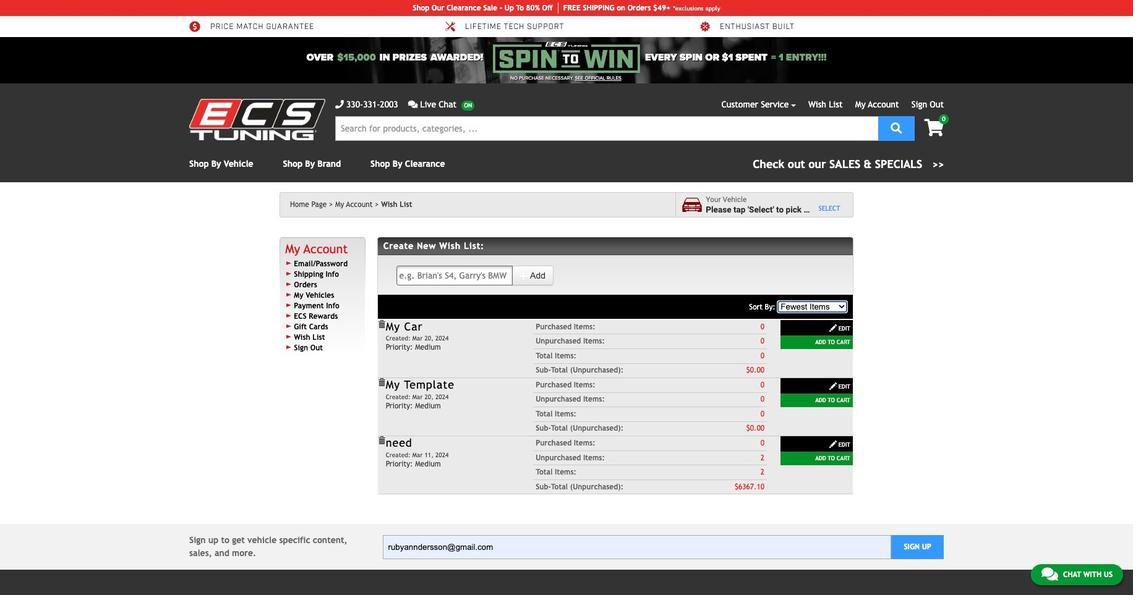 Task type: locate. For each thing, give the bounding box(es) containing it.
0 vertical spatial comments image
[[408, 100, 418, 109]]

2 vertical spatial white image
[[829, 441, 837, 449]]

Email email field
[[383, 536, 892, 560]]

2 vertical spatial delete image
[[377, 437, 386, 446]]

delete image
[[377, 320, 386, 329], [377, 379, 386, 387], [377, 437, 386, 446]]

white image for first delete image
[[829, 324, 837, 333]]

white image
[[829, 382, 837, 391]]

1 horizontal spatial comments image
[[1042, 567, 1058, 582]]

1 vertical spatial delete image
[[377, 379, 386, 387]]

0 vertical spatial white image
[[520, 272, 528, 281]]

search image
[[891, 122, 902, 133]]

white image
[[520, 272, 528, 281], [829, 324, 837, 333], [829, 441, 837, 449]]

0 vertical spatial delete image
[[377, 320, 386, 329]]

Search text field
[[335, 116, 878, 141]]

comments image
[[408, 100, 418, 109], [1042, 567, 1058, 582]]

1 vertical spatial comments image
[[1042, 567, 1058, 582]]

1 vertical spatial white image
[[829, 324, 837, 333]]

ecs tuning 'spin to win' contest logo image
[[493, 42, 640, 73]]

3 delete image from the top
[[377, 437, 386, 446]]



Task type: vqa. For each thing, say whether or not it's contained in the screenshot.
search image
yes



Task type: describe. For each thing, give the bounding box(es) containing it.
2 delete image from the top
[[377, 379, 386, 387]]

0 horizontal spatial comments image
[[408, 100, 418, 109]]

1 delete image from the top
[[377, 320, 386, 329]]

shopping cart image
[[924, 119, 944, 137]]

e.g. Brian's S4, Garry's BMW E92...etc text field
[[396, 266, 513, 286]]

ecs tuning image
[[189, 99, 325, 140]]

white image for 1st delete image from the bottom
[[829, 441, 837, 449]]

phone image
[[335, 100, 344, 109]]



